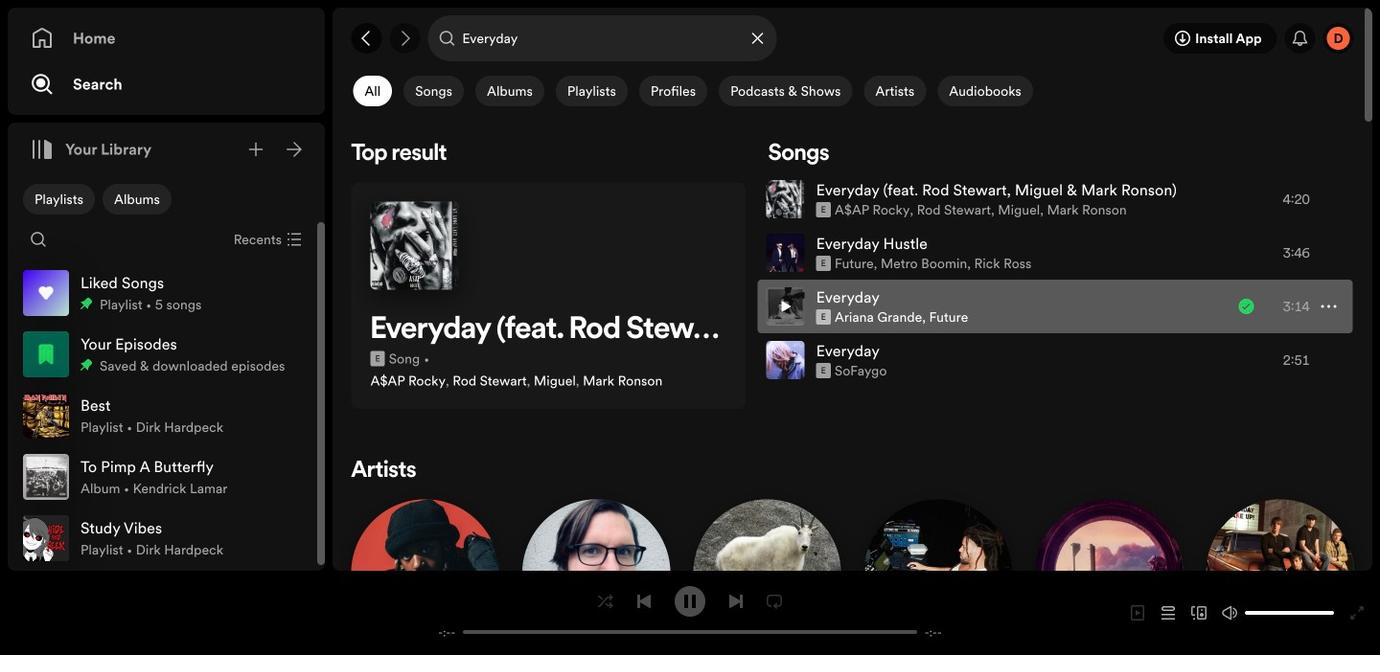 Task type: vqa. For each thing, say whether or not it's contained in the screenshot.
WALKING to the right
no



Task type: locate. For each thing, give the bounding box(es) containing it.
None checkbox
[[353, 76, 392, 106], [404, 76, 464, 106], [556, 76, 628, 106], [938, 76, 1033, 106], [23, 184, 95, 215], [103, 184, 171, 215], [353, 76, 392, 106], [404, 76, 464, 106], [556, 76, 628, 106], [938, 76, 1033, 106], [23, 184, 95, 215], [103, 184, 171, 215]]

disable repeat image
[[767, 594, 782, 609]]

player controls element
[[417, 586, 963, 641]]

group
[[15, 263, 317, 324], [15, 324, 317, 385], [15, 385, 317, 447], [15, 447, 317, 508], [15, 508, 317, 569]]

enable shuffle image
[[598, 594, 613, 609]]

None search field
[[428, 15, 777, 61]]

songs element
[[757, 138, 1354, 388]]

spotify – search element
[[333, 69, 1373, 656]]

clear search field image
[[750, 31, 765, 46]]

play everyday by ariana grande, future image
[[778, 299, 793, 314]]

previous image
[[636, 594, 652, 609]]

cell
[[767, 174, 1207, 225], [767, 227, 1207, 279], [767, 281, 1207, 333], [1222, 281, 1337, 333], [767, 335, 1207, 386]]

main element
[[8, 8, 325, 577]]

go back image
[[359, 31, 374, 46]]

artists element
[[340, 455, 1366, 656]]

row
[[758, 280, 1353, 334]]

explicit element
[[816, 202, 831, 218], [816, 256, 831, 271], [816, 310, 831, 325], [370, 351, 385, 367], [816, 363, 831, 379]]

None search field
[[23, 224, 54, 255]]

Recents, List view field
[[218, 224, 313, 255]]

row inside the songs element
[[758, 280, 1353, 334]]

search in your library image
[[31, 232, 46, 247]]

go forward image
[[397, 31, 413, 46]]

1 group from the top
[[15, 263, 317, 324]]

volume high image
[[1222, 606, 1238, 621]]

None checkbox
[[475, 76, 544, 106], [639, 76, 707, 106], [719, 76, 853, 106], [864, 76, 926, 106], [475, 76, 544, 106], [639, 76, 707, 106], [719, 76, 853, 106], [864, 76, 926, 106]]



Task type: describe. For each thing, give the bounding box(es) containing it.
4 group from the top
[[15, 447, 317, 508]]

top result element
[[351, 138, 745, 409]]

explicit element inside top result element
[[370, 351, 385, 367]]

2 group from the top
[[15, 324, 317, 385]]

none search field inside top bar and user menu element
[[428, 15, 777, 61]]

5 group from the top
[[15, 508, 317, 569]]

what's new image
[[1293, 31, 1308, 46]]

connect to a device image
[[1192, 606, 1207, 621]]

top bar and user menu element
[[333, 8, 1373, 69]]

pause image
[[683, 594, 698, 609]]

What do you want to play? field
[[428, 15, 777, 61]]

Disable repeat checkbox
[[759, 586, 790, 617]]

3 group from the top
[[15, 385, 317, 447]]

none search field inside main element
[[23, 224, 54, 255]]

next image
[[729, 594, 744, 609]]



